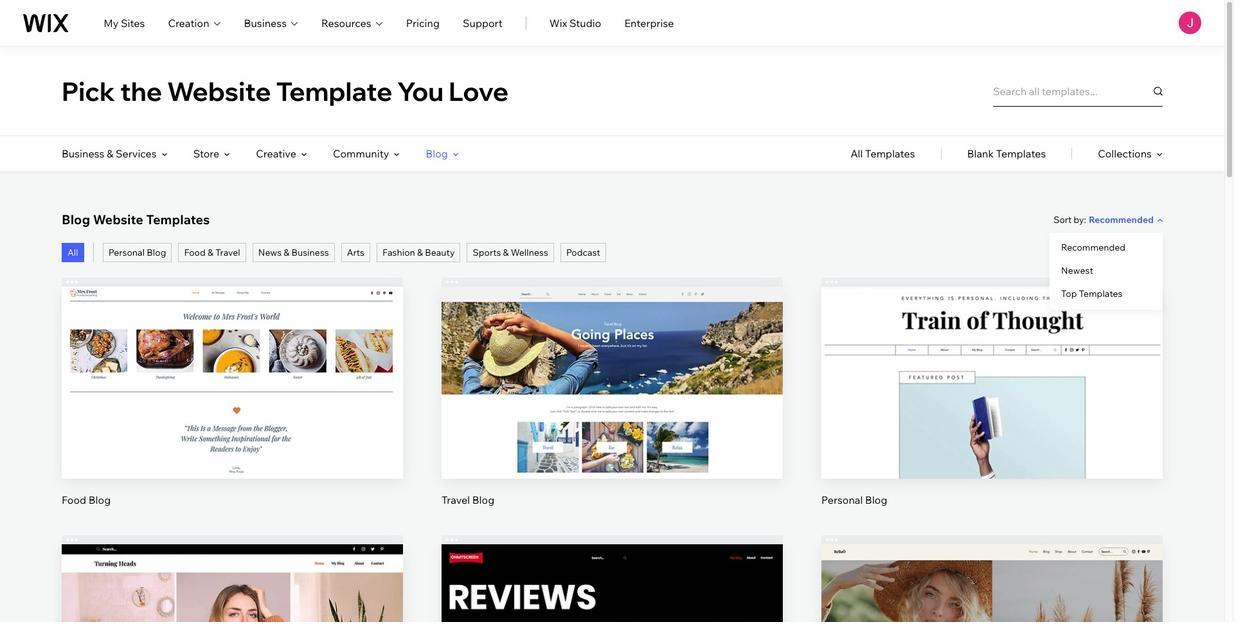 Task type: describe. For each thing, give the bounding box(es) containing it.
podcast link
[[561, 243, 606, 262]]

top templates
[[1062, 288, 1123, 300]]

0 vertical spatial website
[[167, 75, 271, 107]]

love
[[449, 75, 509, 107]]

1 horizontal spatial blog website templates - personal blog image
[[822, 287, 1163, 479]]

business & services
[[62, 147, 157, 160]]

community
[[333, 147, 389, 160]]

news & business
[[258, 247, 329, 259]]

recommended for sort by:
[[1062, 242, 1126, 253]]

blog website templates - movie blog image
[[442, 545, 783, 623]]

podcast
[[567, 247, 601, 259]]

business button
[[244, 15, 298, 31]]

travel inside group
[[442, 494, 470, 507]]

sports & wellness
[[473, 247, 548, 259]]

categories. use the left and right arrow keys to navigate the menu element
[[0, 136, 1225, 171]]

sort
[[1054, 214, 1072, 225]]

my
[[104, 16, 119, 29]]

food & travel link
[[178, 243, 246, 262]]

support link
[[463, 15, 503, 31]]

blank
[[968, 147, 994, 160]]

0 horizontal spatial travel
[[216, 247, 240, 259]]

blog inside personal blog group
[[866, 494, 888, 507]]

wix studio
[[550, 16, 602, 29]]

blog website templates - fashion blog image
[[822, 545, 1163, 623]]

sports & wellness link
[[467, 243, 554, 262]]

travel blog
[[442, 494, 495, 507]]

pricing
[[406, 16, 440, 29]]

you
[[398, 75, 444, 107]]

by:
[[1074, 214, 1087, 225]]

sort by:
[[1054, 214, 1087, 225]]

news
[[258, 247, 282, 259]]

blog website templates
[[62, 212, 210, 228]]

view for food blog
[[221, 401, 244, 414]]

my sites
[[104, 16, 145, 29]]

pricing link
[[406, 15, 440, 31]]

categories by subject element
[[62, 136, 459, 171]]

personal blog link
[[103, 243, 172, 262]]

food blog
[[62, 494, 111, 507]]

blog website templates - travel blog image
[[442, 287, 783, 479]]

news & business link
[[253, 243, 335, 262]]

support
[[463, 16, 503, 29]]

blog inside categories by subject element
[[426, 147, 448, 160]]

view button for travel blog
[[582, 392, 643, 423]]

edit button for food blog
[[202, 348, 263, 379]]

personal inside personal blog 'link'
[[109, 247, 145, 259]]

& for services
[[107, 147, 113, 160]]

all templates
[[851, 147, 916, 160]]

view for personal blog
[[981, 401, 1005, 414]]

beauty
[[425, 247, 455, 259]]

1 vertical spatial blog website templates - personal blog image
[[62, 545, 403, 623]]

template
[[276, 75, 393, 107]]

blog inside personal blog 'link'
[[147, 247, 166, 259]]

edit for travel blog
[[603, 357, 622, 370]]

personal inside personal blog group
[[822, 494, 863, 507]]

templates for top templates
[[1080, 288, 1123, 300]]

fashion & beauty
[[383, 247, 455, 259]]

wix studio link
[[550, 15, 602, 31]]

food for food blog
[[62, 494, 86, 507]]

store
[[193, 147, 219, 160]]

edit button for personal blog
[[962, 348, 1023, 379]]

blog inside food blog group
[[89, 494, 111, 507]]

business for business & services
[[62, 147, 104, 160]]



Task type: locate. For each thing, give the bounding box(es) containing it.
fashion & beauty link
[[377, 243, 461, 262]]

fashion
[[383, 247, 415, 259]]

edit inside personal blog group
[[983, 357, 1002, 370]]

view button inside personal blog group
[[962, 392, 1023, 423]]

2 horizontal spatial view button
[[962, 392, 1023, 423]]

1 vertical spatial business
[[62, 147, 104, 160]]

view inside food blog group
[[221, 401, 244, 414]]

& right news
[[284, 247, 290, 259]]

wellness
[[511, 247, 548, 259]]

1 horizontal spatial website
[[167, 75, 271, 107]]

1 vertical spatial food
[[62, 494, 86, 507]]

recommended up the newest
[[1062, 242, 1126, 253]]

creation button
[[168, 15, 221, 31]]

food
[[184, 247, 206, 259], [62, 494, 86, 507]]

0 vertical spatial all
[[851, 147, 863, 160]]

food for food & travel
[[184, 247, 206, 259]]

0 horizontal spatial edit
[[223, 357, 242, 370]]

recommended for blog website templates
[[1089, 214, 1154, 226]]

1 edit from the left
[[223, 357, 242, 370]]

website
[[167, 75, 271, 107], [93, 212, 143, 228]]

studio
[[570, 16, 602, 29]]

1 view button from the left
[[202, 392, 263, 423]]

blog website templates - personal blog image
[[822, 287, 1163, 479], [62, 545, 403, 623]]

all templates link
[[851, 136, 916, 171]]

1 vertical spatial travel
[[442, 494, 470, 507]]

blog
[[426, 147, 448, 160], [62, 212, 90, 228], [147, 247, 166, 259], [89, 494, 111, 507], [473, 494, 495, 507], [866, 494, 888, 507]]

3 view button from the left
[[962, 392, 1023, 423]]

Search search field
[[994, 76, 1163, 106]]

1 vertical spatial all
[[68, 247, 78, 259]]

edit
[[223, 357, 242, 370], [603, 357, 622, 370], [983, 357, 1002, 370]]

2 vertical spatial business
[[292, 247, 329, 259]]

blank templates
[[968, 147, 1047, 160]]

0 horizontal spatial view
[[221, 401, 244, 414]]

2 edit button from the left
[[582, 348, 643, 379]]

business
[[244, 16, 287, 29], [62, 147, 104, 160], [292, 247, 329, 259]]

2 horizontal spatial edit
[[983, 357, 1002, 370]]

2 horizontal spatial view
[[981, 401, 1005, 414]]

1 vertical spatial website
[[93, 212, 143, 228]]

templates
[[866, 147, 916, 160], [997, 147, 1047, 160], [146, 212, 210, 228], [1080, 288, 1123, 300]]

all inside generic categories element
[[851, 147, 863, 160]]

edit button
[[202, 348, 263, 379], [582, 348, 643, 379], [962, 348, 1023, 379]]

0 vertical spatial recommended
[[1089, 214, 1154, 226]]

0 horizontal spatial food
[[62, 494, 86, 507]]

personal blog
[[109, 247, 166, 259], [822, 494, 888, 507]]

1 horizontal spatial personal
[[822, 494, 863, 507]]

1 horizontal spatial personal blog
[[822, 494, 888, 507]]

edit inside travel blog group
[[603, 357, 622, 370]]

view button
[[202, 392, 263, 423], [582, 392, 643, 423], [962, 392, 1023, 423]]

view button inside food blog group
[[202, 392, 263, 423]]

3 edit from the left
[[983, 357, 1002, 370]]

0 vertical spatial personal
[[109, 247, 145, 259]]

all for all
[[68, 247, 78, 259]]

2 view from the left
[[601, 401, 624, 414]]

1 vertical spatial personal blog
[[822, 494, 888, 507]]

blank templates link
[[968, 136, 1047, 171]]

view
[[221, 401, 244, 414], [601, 401, 624, 414], [981, 401, 1005, 414]]

1 vertical spatial recommended
[[1062, 242, 1126, 253]]

resources button
[[322, 15, 383, 31]]

1 vertical spatial personal
[[822, 494, 863, 507]]

wix
[[550, 16, 568, 29]]

3 view from the left
[[981, 401, 1005, 414]]

recommended right by:
[[1089, 214, 1154, 226]]

travel blog group
[[442, 278, 783, 507]]

view inside personal blog group
[[981, 401, 1005, 414]]

all inside 'link'
[[68, 247, 78, 259]]

enterprise
[[625, 16, 674, 29]]

the
[[120, 75, 162, 107]]

all link
[[62, 243, 84, 262]]

2 edit from the left
[[603, 357, 622, 370]]

0 vertical spatial blog website templates - personal blog image
[[822, 287, 1163, 479]]

3 edit button from the left
[[962, 348, 1023, 379]]

collections
[[1099, 147, 1152, 160]]

food inside group
[[62, 494, 86, 507]]

creation
[[168, 16, 209, 29]]

enterprise link
[[625, 15, 674, 31]]

2 horizontal spatial edit button
[[962, 348, 1023, 379]]

2 view button from the left
[[582, 392, 643, 423]]

& for beauty
[[417, 247, 423, 259]]

0 vertical spatial business
[[244, 16, 287, 29]]

website up personal blog 'link' on the top
[[93, 212, 143, 228]]

view inside travel blog group
[[601, 401, 624, 414]]

1 horizontal spatial view button
[[582, 392, 643, 423]]

generic categories element
[[851, 136, 1163, 171]]

arts
[[347, 247, 365, 259]]

0 vertical spatial personal blog
[[109, 247, 166, 259]]

& left news
[[208, 247, 214, 259]]

creative
[[256, 147, 296, 160]]

view button for food blog
[[202, 392, 263, 423]]

sports
[[473, 247, 501, 259]]

food & travel
[[184, 247, 240, 259]]

newest
[[1062, 265, 1094, 277]]

edit button inside food blog group
[[202, 348, 263, 379]]

all for all templates
[[851, 147, 863, 160]]

1 horizontal spatial view
[[601, 401, 624, 414]]

0 horizontal spatial blog website templates - personal blog image
[[62, 545, 403, 623]]

&
[[107, 147, 113, 160], [208, 247, 214, 259], [284, 247, 290, 259], [417, 247, 423, 259], [503, 247, 509, 259]]

0 horizontal spatial website
[[93, 212, 143, 228]]

0 horizontal spatial edit button
[[202, 348, 263, 379]]

templates for all templates
[[866, 147, 916, 160]]

0 horizontal spatial view button
[[202, 392, 263, 423]]

& for travel
[[208, 247, 214, 259]]

& right sports on the left
[[503, 247, 509, 259]]

resources
[[322, 16, 371, 29]]

None search field
[[994, 76, 1163, 106]]

0 vertical spatial travel
[[216, 247, 240, 259]]

1 view from the left
[[221, 401, 244, 414]]

& for business
[[284, 247, 290, 259]]

view button for personal blog
[[962, 392, 1023, 423]]

2 horizontal spatial business
[[292, 247, 329, 259]]

view button inside travel blog group
[[582, 392, 643, 423]]

edit for personal blog
[[983, 357, 1002, 370]]

business inside categories by subject element
[[62, 147, 104, 160]]

templates for blank templates
[[997, 147, 1047, 160]]

& left services
[[107, 147, 113, 160]]

blog inside travel blog group
[[473, 494, 495, 507]]

sites
[[121, 16, 145, 29]]

blog website templates - food blog image
[[62, 287, 403, 479]]

1 horizontal spatial food
[[184, 247, 206, 259]]

edit for food blog
[[223, 357, 242, 370]]

business inside popup button
[[244, 16, 287, 29]]

recommended
[[1089, 214, 1154, 226], [1062, 242, 1126, 253]]

pick the website template you love
[[62, 75, 509, 107]]

1 horizontal spatial edit button
[[582, 348, 643, 379]]

edit button for travel blog
[[582, 348, 643, 379]]

0 horizontal spatial personal blog
[[109, 247, 166, 259]]

& inside categories by subject element
[[107, 147, 113, 160]]

1 horizontal spatial all
[[851, 147, 863, 160]]

& left beauty
[[417, 247, 423, 259]]

personal blog inside personal blog 'link'
[[109, 247, 166, 259]]

0 horizontal spatial business
[[62, 147, 104, 160]]

view for travel blog
[[601, 401, 624, 414]]

personal blog group
[[822, 278, 1163, 507]]

food blog group
[[62, 278, 403, 507]]

1 horizontal spatial travel
[[442, 494, 470, 507]]

personal
[[109, 247, 145, 259], [822, 494, 863, 507]]

arts link
[[341, 243, 370, 262]]

edit button inside personal blog group
[[962, 348, 1023, 379]]

all
[[851, 147, 863, 160], [68, 247, 78, 259]]

0 vertical spatial food
[[184, 247, 206, 259]]

personal blog inside personal blog group
[[822, 494, 888, 507]]

edit inside food blog group
[[223, 357, 242, 370]]

website up store
[[167, 75, 271, 107]]

pick
[[62, 75, 115, 107]]

0 horizontal spatial personal
[[109, 247, 145, 259]]

business for business
[[244, 16, 287, 29]]

& for wellness
[[503, 247, 509, 259]]

my sites link
[[104, 15, 145, 31]]

travel
[[216, 247, 240, 259], [442, 494, 470, 507]]

0 horizontal spatial all
[[68, 247, 78, 259]]

1 horizontal spatial business
[[244, 16, 287, 29]]

profile image image
[[1179, 12, 1202, 34]]

1 horizontal spatial edit
[[603, 357, 622, 370]]

services
[[116, 147, 157, 160]]

top
[[1062, 288, 1078, 300]]

1 edit button from the left
[[202, 348, 263, 379]]

edit button inside travel blog group
[[582, 348, 643, 379]]



Task type: vqa. For each thing, say whether or not it's contained in the screenshot.
"Edit" in Personal Blog group
yes



